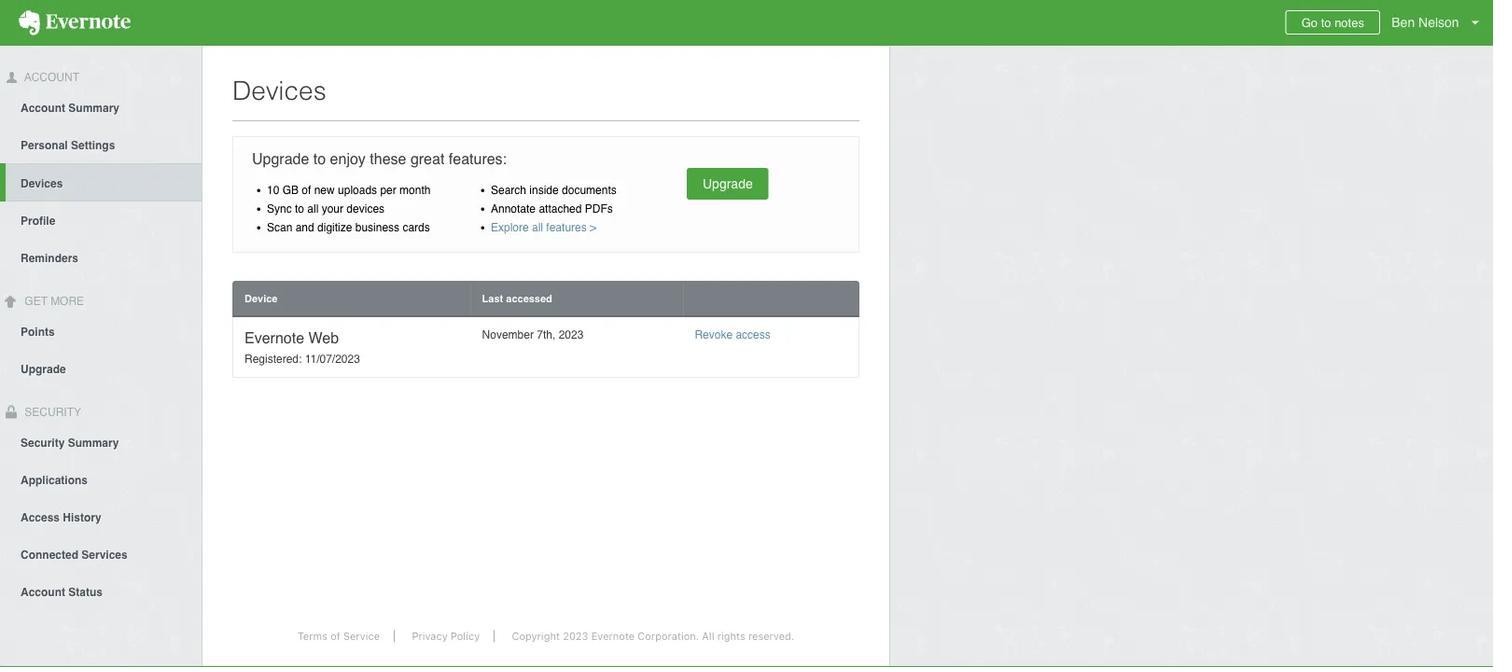 Task type: describe. For each thing, give the bounding box(es) containing it.
status
[[68, 586, 103, 599]]

account for account status
[[21, 586, 65, 599]]

1 vertical spatial of
[[331, 630, 340, 643]]

points link
[[0, 312, 202, 350]]

ben
[[1392, 15, 1415, 30]]

security for security summary
[[21, 436, 65, 449]]

access
[[21, 511, 60, 524]]

0 vertical spatial upgrade
[[252, 150, 309, 168]]

go
[[1302, 15, 1318, 29]]

0 horizontal spatial upgrade
[[21, 363, 66, 376]]

all
[[702, 630, 714, 643]]

1 vertical spatial 2023
[[563, 630, 588, 643]]

documents
[[562, 183, 617, 196]]

security for security
[[21, 406, 81, 419]]

november
[[482, 329, 534, 342]]

account for account summary
[[21, 102, 65, 115]]

attached
[[539, 202, 582, 215]]

gb
[[282, 183, 299, 196]]

terms of service link
[[284, 630, 395, 643]]

of inside the 10 gb of new uploads per month sync to all your devices scan and digitize business cards
[[302, 183, 311, 196]]

notes
[[1335, 15, 1364, 29]]

last
[[482, 293, 503, 304]]

revoke access
[[695, 329, 771, 342]]

annotate
[[491, 202, 536, 215]]

>
[[590, 221, 596, 234]]

accessed
[[506, 293, 552, 304]]

personal settings
[[21, 139, 115, 152]]

account summary
[[21, 102, 119, 115]]

policy
[[451, 630, 480, 643]]

reminders link
[[0, 239, 202, 276]]

features
[[546, 221, 587, 234]]

0 horizontal spatial devices
[[21, 177, 63, 190]]

services
[[82, 548, 128, 561]]

nelson
[[1419, 15, 1459, 30]]

search
[[491, 183, 526, 196]]

cards
[[403, 221, 430, 234]]

rights
[[717, 630, 745, 643]]

devices link
[[6, 163, 202, 201]]

evernote inside 'evernote web registered: 11/07/2023'
[[245, 329, 304, 346]]

november 7th, 2023
[[482, 329, 584, 342]]

account for account
[[21, 71, 79, 84]]

get
[[25, 295, 48, 308]]

search inside documents annotate attached pdfs explore all features >
[[491, 183, 617, 234]]

profile link
[[0, 201, 202, 239]]

reminders
[[21, 252, 78, 265]]

personal settings link
[[0, 126, 202, 163]]

service
[[343, 630, 380, 643]]

explore
[[491, 221, 529, 234]]

11/07/2023
[[305, 353, 360, 366]]

scan
[[267, 221, 292, 234]]

business
[[355, 221, 400, 234]]

connected services
[[21, 548, 128, 561]]

privacy policy
[[412, 630, 480, 643]]

points
[[21, 325, 55, 338]]

settings
[[71, 139, 115, 152]]

7th,
[[537, 329, 556, 342]]

privacy
[[412, 630, 448, 643]]

account status link
[[0, 572, 202, 610]]

last accessed
[[482, 293, 552, 304]]

registered:
[[245, 353, 302, 366]]

all inside the 10 gb of new uploads per month sync to all your devices scan and digitize business cards
[[307, 202, 319, 215]]

applications
[[21, 474, 88, 487]]

terms of service
[[298, 630, 380, 643]]

uploads
[[338, 183, 377, 196]]

connected services link
[[0, 535, 202, 572]]

enjoy
[[330, 150, 366, 168]]

get more
[[21, 295, 84, 308]]

ben nelson
[[1392, 15, 1459, 30]]

privacy policy link
[[398, 630, 495, 643]]

revoke
[[695, 329, 733, 342]]



Task type: locate. For each thing, give the bounding box(es) containing it.
1 horizontal spatial upgrade
[[252, 150, 309, 168]]

1 horizontal spatial upgrade link
[[687, 168, 769, 200]]

of right terms
[[331, 630, 340, 643]]

applications link
[[0, 460, 202, 498]]

sync
[[267, 202, 292, 215]]

summary for security summary
[[68, 436, 119, 449]]

0 vertical spatial security
[[21, 406, 81, 419]]

0 vertical spatial summary
[[68, 102, 119, 115]]

1 horizontal spatial of
[[331, 630, 340, 643]]

security up security summary
[[21, 406, 81, 419]]

reserved.
[[748, 630, 794, 643]]

upgrade
[[252, 150, 309, 168], [703, 176, 753, 191], [21, 363, 66, 376]]

0 horizontal spatial upgrade link
[[0, 350, 202, 387]]

0 horizontal spatial evernote
[[245, 329, 304, 346]]

1 vertical spatial evernote
[[591, 630, 635, 643]]

copyright
[[512, 630, 560, 643]]

1 vertical spatial account
[[21, 102, 65, 115]]

all inside search inside documents annotate attached pdfs explore all features >
[[532, 221, 543, 234]]

1 horizontal spatial evernote
[[591, 630, 635, 643]]

access history
[[21, 511, 101, 524]]

per
[[380, 183, 396, 196]]

account
[[21, 71, 79, 84], [21, 102, 65, 115], [21, 586, 65, 599]]

10 gb of new uploads per month sync to all your devices scan and digitize business cards
[[267, 183, 431, 234]]

10
[[267, 183, 279, 196]]

to
[[1321, 15, 1331, 29], [313, 150, 326, 168], [295, 202, 304, 215]]

all left your
[[307, 202, 319, 215]]

0 vertical spatial upgrade link
[[687, 168, 769, 200]]

1 vertical spatial summary
[[68, 436, 119, 449]]

0 vertical spatial evernote
[[245, 329, 304, 346]]

1 horizontal spatial to
[[313, 150, 326, 168]]

evernote up registered:
[[245, 329, 304, 346]]

device
[[245, 293, 278, 304]]

new
[[314, 183, 335, 196]]

features:
[[449, 150, 507, 168]]

of
[[302, 183, 311, 196], [331, 630, 340, 643]]

summary
[[68, 102, 119, 115], [68, 436, 119, 449]]

summary for account summary
[[68, 102, 119, 115]]

account up the account summary
[[21, 71, 79, 84]]

2023 right copyright
[[563, 630, 588, 643]]

0 vertical spatial 2023
[[559, 329, 584, 342]]

to for go
[[1321, 15, 1331, 29]]

summary up personal settings link
[[68, 102, 119, 115]]

these
[[370, 150, 406, 168]]

2 vertical spatial upgrade
[[21, 363, 66, 376]]

go to notes
[[1302, 15, 1364, 29]]

month
[[400, 183, 431, 196]]

evernote link
[[0, 0, 149, 46]]

upgrade link
[[687, 168, 769, 200], [0, 350, 202, 387]]

upgrade to enjoy these great features:
[[252, 150, 507, 168]]

2023 right 7th,
[[559, 329, 584, 342]]

1 vertical spatial to
[[313, 150, 326, 168]]

1 vertical spatial upgrade
[[703, 176, 753, 191]]

evernote
[[245, 329, 304, 346], [591, 630, 635, 643]]

account down connected
[[21, 586, 65, 599]]

2 horizontal spatial to
[[1321, 15, 1331, 29]]

1 vertical spatial upgrade link
[[0, 350, 202, 387]]

corporation.
[[638, 630, 699, 643]]

0 vertical spatial to
[[1321, 15, 1331, 29]]

copyright 2023 evernote corporation. all rights reserved.
[[512, 630, 794, 643]]

0 vertical spatial account
[[21, 71, 79, 84]]

explore all features > link
[[491, 221, 596, 234]]

to inside the 10 gb of new uploads per month sync to all your devices scan and digitize business cards
[[295, 202, 304, 215]]

to for upgrade
[[313, 150, 326, 168]]

0 horizontal spatial of
[[302, 183, 311, 196]]

pdfs
[[585, 202, 613, 215]]

account status
[[21, 586, 103, 599]]

0 vertical spatial of
[[302, 183, 311, 196]]

terms
[[298, 630, 328, 643]]

devices
[[347, 202, 385, 215]]

connected
[[21, 548, 78, 561]]

1 vertical spatial devices
[[21, 177, 63, 190]]

account up personal
[[21, 102, 65, 115]]

to left enjoy
[[313, 150, 326, 168]]

evernote left corporation.
[[591, 630, 635, 643]]

0 horizontal spatial all
[[307, 202, 319, 215]]

1 horizontal spatial devices
[[232, 76, 326, 105]]

access
[[736, 329, 771, 342]]

2 horizontal spatial upgrade
[[703, 176, 753, 191]]

all
[[307, 202, 319, 215], [532, 221, 543, 234]]

and
[[296, 221, 314, 234]]

0 vertical spatial devices
[[232, 76, 326, 105]]

to up and
[[295, 202, 304, 215]]

account summary link
[[0, 88, 202, 126]]

profile
[[21, 214, 55, 228]]

summary up applications link
[[68, 436, 119, 449]]

2 vertical spatial to
[[295, 202, 304, 215]]

web
[[308, 329, 339, 346]]

security up applications on the bottom left
[[21, 436, 65, 449]]

great
[[411, 150, 445, 168]]

all right explore
[[532, 221, 543, 234]]

digitize
[[317, 221, 352, 234]]

2023
[[559, 329, 584, 342], [563, 630, 588, 643]]

more
[[51, 295, 84, 308]]

1 vertical spatial security
[[21, 436, 65, 449]]

security summary link
[[0, 423, 202, 460]]

history
[[63, 511, 101, 524]]

of right "gb"
[[302, 183, 311, 196]]

security summary
[[21, 436, 119, 449]]

revoke access link
[[695, 329, 771, 342]]

your
[[322, 202, 343, 215]]

go to notes link
[[1286, 10, 1380, 35]]

0 vertical spatial all
[[307, 202, 319, 215]]

evernote image
[[0, 10, 149, 35]]

access history link
[[0, 498, 202, 535]]

1 vertical spatial all
[[532, 221, 543, 234]]

2 vertical spatial account
[[21, 586, 65, 599]]

to right go
[[1321, 15, 1331, 29]]

evernote web registered: 11/07/2023
[[245, 329, 360, 366]]

0 horizontal spatial to
[[295, 202, 304, 215]]

ben nelson link
[[1387, 0, 1493, 46]]

personal
[[21, 139, 68, 152]]

1 horizontal spatial all
[[532, 221, 543, 234]]

inside
[[530, 183, 559, 196]]



Task type: vqa. For each thing, say whether or not it's contained in the screenshot.
accessed
yes



